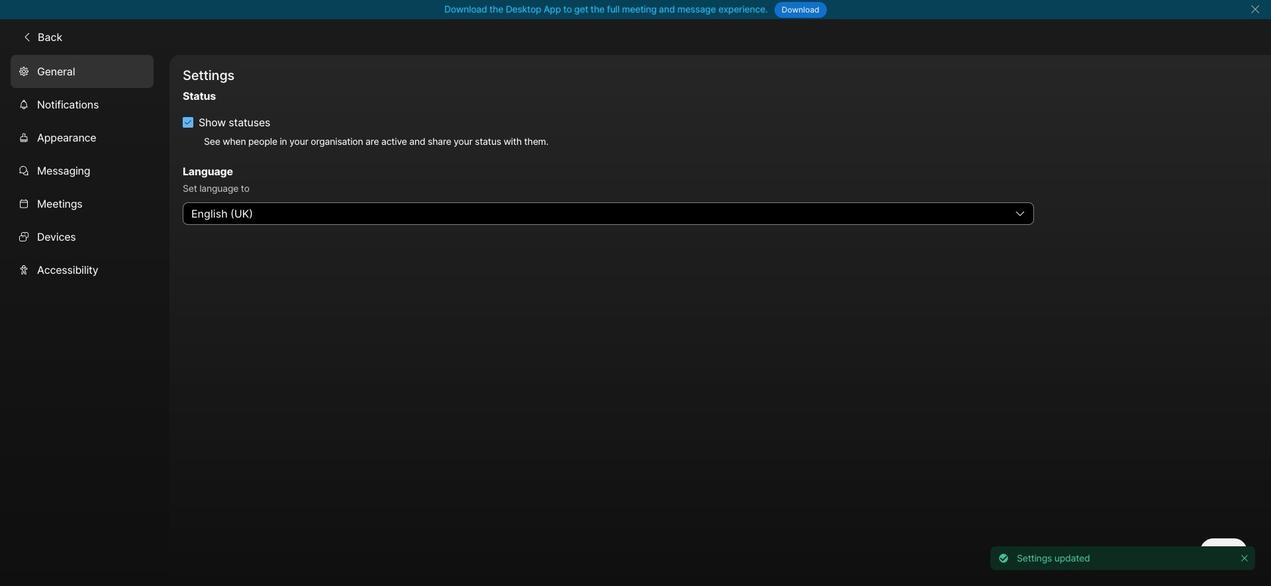 Task type: locate. For each thing, give the bounding box(es) containing it.
appearance tab
[[11, 121, 154, 154]]

meetings tab
[[11, 187, 154, 220]]

messaging tab
[[11, 154, 154, 187]]

devices tab
[[11, 220, 154, 253]]

alert
[[985, 542, 1261, 576]]

general tab
[[11, 55, 154, 88]]



Task type: describe. For each thing, give the bounding box(es) containing it.
accessibility tab
[[11, 253, 154, 286]]

settings navigation
[[0, 55, 169, 587]]

notifications tab
[[11, 88, 154, 121]]

cancel_16 image
[[1250, 4, 1261, 15]]



Task type: vqa. For each thing, say whether or not it's contained in the screenshot.
accessibility tab
yes



